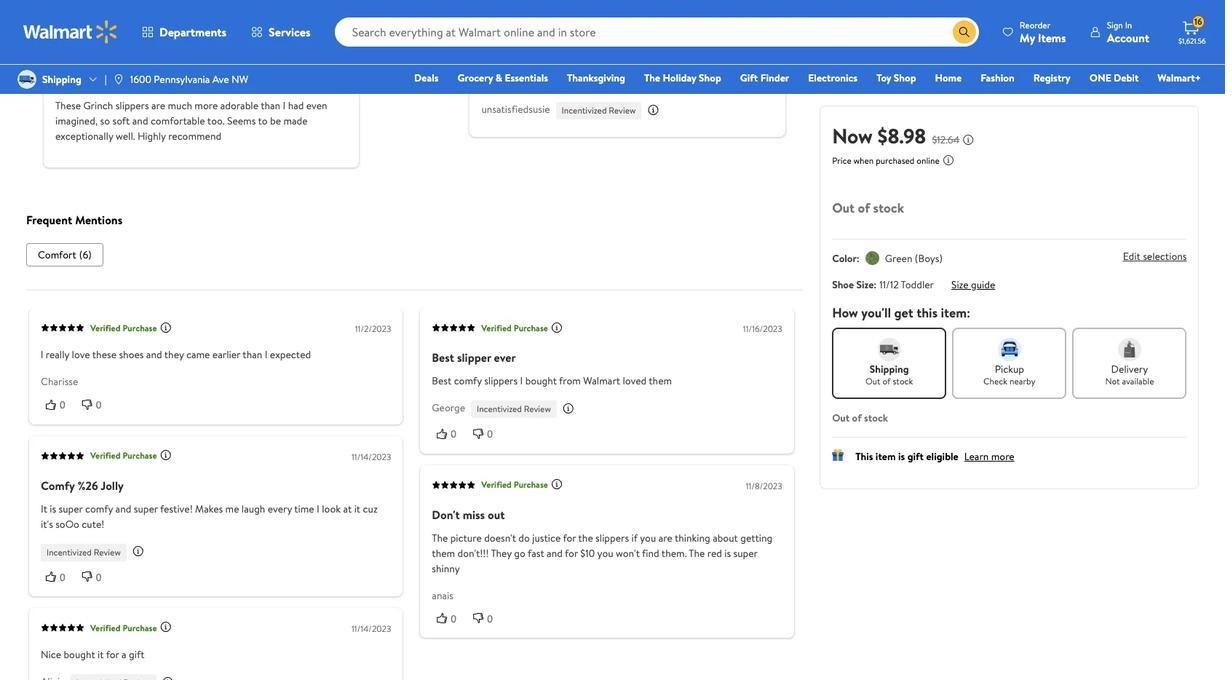 Task type: describe. For each thing, give the bounding box(es) containing it.
gifting made easy image
[[833, 449, 844, 461]]

selections
[[1144, 249, 1188, 264]]

do
[[518, 530, 530, 545]]

shipping for shipping out of stock
[[870, 362, 909, 377]]

1 christmas from the left
[[481, 74, 526, 89]]

l
[[40, 347, 43, 362]]

anais
[[432, 588, 453, 602]]

2 vertical spatial out
[[833, 411, 850, 425]]

comfort
[[38, 247, 76, 262]]

1 vertical spatial more
[[992, 449, 1015, 464]]

fast
[[528, 546, 544, 560]]

from
[[559, 373, 581, 388]]

it is super comfy and super festive! makes me laugh every time i look at it cuz it's sooo cute!
[[40, 501, 377, 531]]

suess
[[70, 77, 99, 93]]

walmart+
[[1158, 71, 1202, 85]]

0 vertical spatial out
[[833, 199, 855, 217]]

1 horizontal spatial super
[[133, 501, 158, 516]]

debit
[[1114, 71, 1139, 85]]

|
[[105, 72, 107, 87]]

this
[[917, 304, 938, 322]]

slippers
[[138, 77, 179, 93]]

justice
[[532, 530, 561, 545]]

purchase up "shoes"
[[122, 321, 157, 334]]

walmart+ link
[[1152, 70, 1208, 86]]

verified purchase information image for don't miss out
[[551, 478, 563, 490]]

slippers inside the dr suess grinch slippers these grinch slippers are much more adorable than i had even imagined, so soft and comfortable too. seems to be made exceptionally well. highly recommend
[[115, 98, 149, 112]]

1 horizontal spatial comfy
[[454, 373, 482, 388]]

comfy
[[40, 477, 74, 493]]

0 horizontal spatial incentivized
[[46, 546, 91, 558]]

2 vertical spatial for
[[106, 647, 119, 662]]

exceptionally
[[55, 128, 113, 143]]

Walmart Site-Wide search field
[[335, 17, 979, 47]]

11/8/2023
[[746, 479, 782, 492]]

essentials
[[505, 71, 548, 85]]

0 vertical spatial you
[[640, 530, 656, 545]]

love
[[71, 347, 90, 362]]

intent image for pickup image
[[998, 338, 1022, 361]]

Search search field
[[335, 17, 979, 47]]

11/12
[[880, 277, 899, 292]]

i left from
[[520, 373, 523, 388]]

0 vertical spatial them
[[649, 373, 672, 388]]

comfy %26 jolly
[[40, 477, 123, 493]]

review for unsatisfiedsusie
[[609, 104, 636, 116]]

charisse
[[40, 374, 78, 389]]

not
[[1106, 375, 1121, 387]]

intent image for delivery image
[[1119, 338, 1142, 361]]

out inside the shipping out of stock
[[866, 375, 881, 387]]

0 horizontal spatial you
[[597, 546, 613, 560]]

incentivized review for george
[[477, 403, 551, 415]]

doesn't
[[484, 530, 516, 545]]

sign
[[1108, 19, 1124, 31]]

verified for best slipper ever
[[481, 321, 512, 334]]

0 vertical spatial is
[[899, 449, 906, 464]]

green (boys)
[[886, 251, 943, 266]]

they
[[491, 546, 512, 560]]

1 vertical spatial gift
[[129, 647, 144, 662]]

2 christmas from the left
[[606, 74, 650, 89]]

festive!
[[160, 501, 192, 516]]

verified purchase information image for best slipper ever
[[551, 321, 563, 333]]

the
[[578, 530, 593, 545]]

holiday
[[663, 71, 697, 85]]

verified purchase for comfy %26 jolly
[[90, 449, 157, 462]]

2 horizontal spatial the
[[689, 546, 705, 560]]

price when purchased online
[[833, 154, 940, 167]]

and inside the it is super comfy and super festive! makes me laugh every time i look at it cuz it's sooo cute!
[[115, 501, 131, 516]]

a
[[121, 647, 126, 662]]

cuz
[[363, 501, 377, 516]]

registry
[[1034, 71, 1071, 85]]

of inside the shipping out of stock
[[883, 375, 891, 387]]

learn more about strikethrough prices image
[[963, 134, 975, 146]]

soft
[[112, 113, 130, 128]]

sooo
[[55, 516, 79, 531]]

legal information image
[[943, 154, 955, 166]]

delivery not available
[[1106, 362, 1155, 387]]

verified up nice bought it for a gift
[[90, 621, 120, 634]]

these
[[92, 347, 116, 362]]

one debit
[[1090, 71, 1139, 85]]

frequent mentions
[[26, 212, 122, 228]]

1600 pennsylvania ave nw
[[130, 72, 248, 87]]

verified purchase up "shoes"
[[90, 321, 157, 334]]

1 vertical spatial than
[[242, 347, 262, 362]]

2 vertical spatial incentivized review information image
[[132, 545, 144, 557]]

not
[[550, 74, 565, 89]]

shinny
[[432, 561, 460, 575]]

review for george
[[524, 403, 551, 415]]

purchase for comfy %26 jolly
[[122, 449, 157, 462]]

electronics link
[[802, 70, 865, 86]]

departments button
[[130, 15, 239, 50]]

0 vertical spatial of
[[858, 199, 871, 217]]

stock inside the shipping out of stock
[[893, 375, 914, 387]]

ever
[[494, 349, 516, 365]]

one debit link
[[1084, 70, 1146, 86]]

picture
[[450, 530, 482, 545]]

list item containing comfort
[[26, 243, 103, 266]]

it
[[40, 501, 47, 516]]

edit
[[1124, 249, 1141, 264]]

incentivized review for unsatisfiedsusie
[[562, 104, 636, 116]]

fashion link
[[975, 70, 1022, 86]]

till
[[592, 74, 603, 89]]

home link
[[929, 70, 969, 86]]

verified purchase up "a"
[[90, 621, 157, 634]]

reorder my items
[[1020, 19, 1067, 46]]

check
[[984, 375, 1008, 387]]

one
[[1090, 71, 1112, 85]]

are inside the picture doesn't do justice for the slippers if you are thinking about getting them don't!!! they go fast and for $10 you won't find them. the red is super shinny
[[659, 530, 672, 545]]

$10
[[580, 546, 595, 560]]

intent image for shipping image
[[878, 338, 901, 361]]

2 vertical spatial of
[[853, 411, 862, 425]]

0 horizontal spatial it
[[97, 647, 104, 662]]

are inside the dr suess grinch slippers these grinch slippers are much more adorable than i had even imagined, so soft and comfortable too. seems to be made exceptionally well. highly recommend
[[151, 98, 165, 112]]

much
[[168, 98, 192, 112]]

the for the picture doesn't do justice for the slippers if you are thinking about getting them don't!!! they go fast and for $10 you won't find them. the red is super shinny
[[432, 530, 448, 545]]

reorder
[[1020, 19, 1051, 31]]

purchase for best slipper ever
[[514, 321, 548, 334]]

i inside the it is super comfy and super festive! makes me laugh every time i look at it cuz it's sooo cute!
[[317, 501, 319, 516]]

pennsylvania
[[154, 72, 210, 87]]

search icon image
[[959, 26, 971, 38]]

nice
[[40, 647, 61, 662]]

frequent
[[26, 212, 72, 228]]

1 vertical spatial for
[[565, 546, 578, 560]]

comfort (6)
[[38, 247, 91, 262]]

and inside the dr suess grinch slippers these grinch slippers are much more adorable than i had even imagined, so soft and comfortable too. seems to be made exceptionally well. highly recommend
[[132, 113, 148, 128]]

open
[[568, 74, 590, 89]]

item
[[876, 449, 896, 464]]

best slipper ever
[[432, 349, 516, 365]]

delivery
[[1112, 362, 1149, 377]]

fashion
[[981, 71, 1015, 85]]

deals
[[414, 71, 439, 85]]

0 vertical spatial grinch
[[101, 77, 136, 93]]

how
[[833, 304, 859, 322]]

0 horizontal spatial super
[[58, 501, 82, 516]]

0 vertical spatial for
[[563, 530, 576, 545]]

gift finder
[[741, 71, 790, 85]]

11/16/2023
[[743, 322, 782, 335]]

my
[[1020, 29, 1036, 46]]

even
[[306, 98, 327, 112]]

&
[[496, 71, 503, 85]]



Task type: vqa. For each thing, say whether or not it's contained in the screenshot.
loved
yes



Task type: locate. For each thing, give the bounding box(es) containing it.
1 horizontal spatial christmas
[[606, 74, 650, 89]]

1 vertical spatial best
[[432, 373, 451, 388]]

shop
[[699, 71, 722, 85], [894, 71, 917, 85]]

verified purchase information image up best comfy slippers i bought from walmart loved them
[[551, 321, 563, 333]]

i left look
[[317, 501, 319, 516]]

1 horizontal spatial more
[[992, 449, 1015, 464]]

best up george
[[432, 373, 451, 388]]

more up too.
[[194, 98, 218, 112]]

learn more button
[[965, 449, 1015, 464]]

of
[[858, 199, 871, 217], [883, 375, 891, 387], [853, 411, 862, 425]]

bought right nice
[[63, 647, 95, 662]]

: left 11/12
[[874, 277, 877, 292]]

more inside the dr suess grinch slippers these grinch slippers are much more adorable than i had even imagined, so soft and comfortable too. seems to be made exceptionally well. highly recommend
[[194, 98, 218, 112]]

and inside the picture doesn't do justice for the slippers if you are thinking about getting them don't!!! they go fast and for $10 you won't find them. the red is super shinny
[[547, 546, 563, 560]]

1 vertical spatial bought
[[63, 647, 95, 662]]

$8.98
[[878, 122, 927, 150]]

2 horizontal spatial incentivized review information image
[[647, 103, 659, 115]]

and left they
[[146, 347, 162, 362]]

imagined,
[[55, 113, 97, 128]]

now
[[833, 122, 873, 150]]

this
[[856, 449, 874, 464]]

i left expected
[[265, 347, 267, 362]]

verified up ever
[[481, 321, 512, 334]]

for left "the"
[[563, 530, 576, 545]]

1 vertical spatial incentivized review information image
[[563, 402, 574, 414]]

is inside the it is super comfy and super festive! makes me laugh every time i look at it cuz it's sooo cute!
[[49, 501, 56, 516]]

verified up out
[[481, 478, 512, 491]]

0 horizontal spatial incentivized review information image
[[132, 545, 144, 557]]

purchased
[[876, 154, 915, 167]]

super inside the picture doesn't do justice for the slippers if you are thinking about getting them don't!!! they go fast and for $10 you won't find them. the red is super shinny
[[733, 546, 758, 560]]

i left had
[[283, 98, 285, 112]]

review down thanksgiving link on the top of the page
[[609, 104, 636, 116]]

super down getting
[[733, 546, 758, 560]]

0 vertical spatial more
[[194, 98, 218, 112]]

verified purchase up ever
[[481, 321, 548, 334]]

gift right "a"
[[129, 647, 144, 662]]

1 vertical spatial slippers
[[484, 373, 518, 388]]

super left festive!
[[133, 501, 158, 516]]

0 vertical spatial the
[[645, 71, 661, 85]]

verified purchase
[[90, 321, 157, 334], [481, 321, 548, 334], [90, 449, 157, 462], [481, 478, 548, 491], [90, 621, 157, 634]]

are down slippers
[[151, 98, 165, 112]]

slippers up soft
[[115, 98, 149, 112]]

0 horizontal spatial bought
[[63, 647, 95, 662]]

account
[[1108, 29, 1150, 46]]

super up sooo at the bottom left
[[58, 501, 82, 516]]

0 vertical spatial slippers
[[115, 98, 149, 112]]

0 vertical spatial shipping
[[42, 72, 81, 87]]

verified purchase information image up they
[[160, 321, 171, 333]]

i
[[283, 98, 285, 112], [265, 347, 267, 362], [520, 373, 523, 388], [317, 501, 319, 516]]

size guide
[[952, 277, 996, 292]]

slippers up won't
[[595, 530, 629, 545]]

size left the guide
[[952, 277, 969, 292]]

 image for 1600 pennsylvania ave nw
[[113, 74, 124, 85]]

1 vertical spatial incentivized
[[477, 403, 522, 415]]

1 vertical spatial is
[[49, 501, 56, 516]]

2 best from the top
[[432, 373, 451, 388]]

and down jolly
[[115, 501, 131, 516]]

0 vertical spatial gift
[[908, 449, 924, 464]]

out up gifting made easy icon
[[833, 411, 850, 425]]

incentivized review information image
[[162, 676, 173, 680]]

slippers down ever
[[484, 373, 518, 388]]

pickup
[[995, 362, 1025, 377]]

0 horizontal spatial comfy
[[85, 501, 113, 516]]

it right at
[[354, 501, 360, 516]]

shipping for shipping
[[42, 72, 81, 87]]

0 horizontal spatial incentivized review
[[46, 546, 120, 558]]

them right loved on the right of page
[[649, 373, 672, 388]]

slippers inside the picture doesn't do justice for the slippers if you are thinking about getting them don't!!! they go fast and for $10 you won't find them. the red is super shinny
[[595, 530, 629, 545]]

the for the holiday shop
[[645, 71, 661, 85]]

 image left 'dr'
[[17, 70, 36, 89]]

than inside the dr suess grinch slippers these grinch slippers are much more adorable than i had even imagined, so soft and comfortable too. seems to be made exceptionally well. highly recommend
[[260, 98, 280, 112]]

shipping up these
[[42, 72, 81, 87]]

shipping down intent image for shipping
[[870, 362, 909, 377]]

1 horizontal spatial you
[[640, 530, 656, 545]]

of up this
[[853, 411, 862, 425]]

color
[[833, 251, 857, 266]]

verified purchase up jolly
[[90, 449, 157, 462]]

1 horizontal spatial :
[[874, 277, 877, 292]]

out
[[833, 199, 855, 217], [866, 375, 881, 387], [833, 411, 850, 425]]

shoe
[[833, 277, 854, 292]]

purchase for don't miss out
[[514, 478, 548, 491]]

0 horizontal spatial :
[[857, 251, 860, 266]]

incentivized review down best comfy slippers i bought from walmart loved them
[[477, 403, 551, 415]]

2 11/14/2023 from the top
[[351, 622, 391, 635]]

stock down intent image for shipping
[[893, 375, 914, 387]]

1 horizontal spatial shop
[[894, 71, 917, 85]]

incentivized review down 'till'
[[562, 104, 636, 116]]

0 horizontal spatial the
[[432, 530, 448, 545]]

and
[[132, 113, 148, 128], [146, 347, 162, 362], [115, 501, 131, 516], [547, 546, 563, 560]]

out
[[488, 506, 505, 522]]

is right item
[[899, 449, 906, 464]]

2 horizontal spatial review
[[609, 104, 636, 116]]

them up 'shinny' in the bottom of the page
[[432, 546, 455, 560]]

are up "them."
[[659, 530, 672, 545]]

0 horizontal spatial size
[[857, 277, 874, 292]]

16
[[1195, 15, 1203, 28]]

2 vertical spatial review
[[93, 546, 120, 558]]

grinch
[[101, 77, 136, 93], [83, 98, 113, 112]]

if
[[631, 530, 638, 545]]

verified for comfy %26 jolly
[[90, 449, 120, 462]]

won't
[[616, 546, 640, 560]]

shop right toy
[[894, 71, 917, 85]]

1 vertical spatial of
[[883, 375, 891, 387]]

2 horizontal spatial incentivized review
[[562, 104, 636, 116]]

0 horizontal spatial them
[[432, 546, 455, 560]]

2 horizontal spatial super
[[733, 546, 758, 560]]

purchase up jolly
[[122, 449, 157, 462]]

1 vertical spatial stock
[[893, 375, 914, 387]]

incentivized right george
[[477, 403, 522, 415]]

you right if
[[640, 530, 656, 545]]

0 vertical spatial incentivized review information image
[[647, 103, 659, 115]]

dr
[[55, 77, 68, 93]]

size right shoe at the top of page
[[857, 277, 874, 292]]

this item is gift eligible learn more
[[856, 449, 1015, 464]]

0 horizontal spatial christmas
[[481, 74, 526, 89]]

: up shoe size : 11/12 toddler
[[857, 251, 860, 266]]

the
[[645, 71, 661, 85], [432, 530, 448, 545], [689, 546, 705, 560]]

incentivized down sooo at the bottom left
[[46, 546, 91, 558]]

verified up these
[[90, 321, 120, 334]]

grinch up so at the left top of page
[[83, 98, 113, 112]]

highly
[[137, 128, 166, 143]]

for left $10
[[565, 546, 578, 560]]

2 size from the left
[[952, 277, 969, 292]]

about
[[713, 530, 738, 545]]

registry link
[[1027, 70, 1078, 86]]

slipper
[[457, 349, 491, 365]]

1 vertical spatial review
[[524, 403, 551, 415]]

2 horizontal spatial incentivized
[[562, 104, 607, 116]]

2 vertical spatial is
[[725, 546, 731, 560]]

out down price
[[833, 199, 855, 217]]

1 horizontal spatial are
[[659, 530, 672, 545]]

don't
[[432, 506, 460, 522]]

0 vertical spatial :
[[857, 251, 860, 266]]

than up the be
[[260, 98, 280, 112]]

out down intent image for shipping
[[866, 375, 881, 387]]

0 vertical spatial it
[[354, 501, 360, 516]]

gift left eligible
[[908, 449, 924, 464]]

them inside the picture doesn't do justice for the slippers if you are thinking about getting them don't!!! they go fast and for $10 you won't find them. the red is super shinny
[[432, 546, 455, 560]]

0 horizontal spatial gift
[[129, 647, 144, 662]]

well.
[[115, 128, 135, 143]]

verified purchase information image
[[160, 621, 171, 633]]

finder
[[761, 71, 790, 85]]

the down thinking
[[689, 546, 705, 560]]

comfy down best slipper ever
[[454, 373, 482, 388]]

is inside the picture doesn't do justice for the slippers if you are thinking about getting them don't!!! they go fast and for $10 you won't find them. the red is super shinny
[[725, 546, 731, 560]]

0 horizontal spatial shipping
[[42, 72, 81, 87]]

 image right |
[[113, 74, 124, 85]]

2 vertical spatial the
[[689, 546, 705, 560]]

seems
[[227, 113, 256, 128]]

0 vertical spatial are
[[151, 98, 165, 112]]

2 vertical spatial stock
[[865, 411, 889, 425]]

size guide button
[[952, 277, 996, 292]]

had
[[288, 98, 304, 112]]

1 size from the left
[[857, 277, 874, 292]]

bought
[[525, 373, 557, 388], [63, 647, 95, 662]]

1 horizontal spatial the
[[645, 71, 661, 85]]

incentivized review information image for unsatisfiedsusie
[[647, 103, 659, 115]]

bought left from
[[525, 373, 557, 388]]

getting
[[740, 530, 773, 545]]

home
[[936, 71, 962, 85]]

it inside the it is super comfy and super festive! makes me laugh every time i look at it cuz it's sooo cute!
[[354, 501, 360, 516]]

verified purchase up out
[[481, 478, 548, 491]]

i inside the dr suess grinch slippers these grinch slippers are much more adorable than i had even imagined, so soft and comfortable too. seems to be made exceptionally well. highly recommend
[[283, 98, 285, 112]]

edit selections
[[1124, 249, 1188, 264]]

time
[[294, 501, 314, 516]]

shipping inside the shipping out of stock
[[870, 362, 909, 377]]

online
[[917, 154, 940, 167]]

deals link
[[408, 70, 445, 86]]

george
[[432, 400, 465, 415]]

purchase left verified purchase information image
[[122, 621, 157, 634]]

1 vertical spatial you
[[597, 546, 613, 560]]

0 vertical spatial best
[[432, 349, 454, 365]]

nice bought it for a gift
[[40, 647, 144, 662]]

0 vertical spatial than
[[260, 98, 280, 112]]

0 horizontal spatial shop
[[699, 71, 722, 85]]

sign in account
[[1108, 19, 1150, 46]]

for
[[563, 530, 576, 545], [565, 546, 578, 560], [106, 647, 119, 662]]

2 vertical spatial incentivized review
[[46, 546, 120, 558]]

1 horizontal spatial is
[[725, 546, 731, 560]]

1 out of stock from the top
[[833, 199, 905, 217]]

best left the slipper
[[432, 349, 454, 365]]

is right it
[[49, 501, 56, 516]]

0 vertical spatial 11/14/2023
[[351, 450, 391, 463]]

verified purchase information image for comfy %26 jolly
[[160, 449, 171, 461]]

learn
[[965, 449, 989, 464]]

me
[[225, 501, 239, 516]]

and right soft
[[132, 113, 148, 128]]

1 vertical spatial incentivized review
[[477, 403, 551, 415]]

1 vertical spatial are
[[659, 530, 672, 545]]

1 horizontal spatial review
[[524, 403, 551, 415]]

11/14/2023
[[351, 450, 391, 463], [351, 622, 391, 635]]

verified
[[90, 321, 120, 334], [481, 321, 512, 334], [90, 449, 120, 462], [481, 478, 512, 491], [90, 621, 120, 634]]

thanksgiving link
[[561, 70, 632, 86]]

review down cute!
[[93, 546, 120, 558]]

shop right holiday on the top of page
[[699, 71, 722, 85]]

out of stock down when
[[833, 199, 905, 217]]

pickup check nearby
[[984, 362, 1036, 387]]

0 vertical spatial bought
[[525, 373, 557, 388]]

stock down price when purchased online
[[874, 199, 905, 217]]

0 horizontal spatial are
[[151, 98, 165, 112]]

be
[[270, 113, 281, 128]]

verified for don't miss out
[[481, 478, 512, 491]]

and down justice
[[547, 546, 563, 560]]

incentivized review information image for george
[[563, 402, 574, 414]]

thanksgiving
[[567, 71, 626, 85]]

0 horizontal spatial more
[[194, 98, 218, 112]]

too.
[[207, 113, 224, 128]]

2 out of stock from the top
[[833, 411, 889, 425]]

2 vertical spatial incentivized
[[46, 546, 91, 558]]

comfy inside the it is super comfy and super festive! makes me laugh every time i look at it cuz it's sooo cute!
[[85, 501, 113, 516]]

0 vertical spatial stock
[[874, 199, 905, 217]]

slippers
[[115, 98, 149, 112], [484, 373, 518, 388], [595, 530, 629, 545]]

purchase up do
[[514, 478, 548, 491]]

incentivized for unsatisfiedsusie
[[562, 104, 607, 116]]

verified purchase information image up justice
[[551, 478, 563, 490]]

1 horizontal spatial size
[[952, 277, 969, 292]]

1 horizontal spatial them
[[649, 373, 672, 388]]

comfy
[[454, 373, 482, 388], [85, 501, 113, 516]]

1 horizontal spatial shipping
[[870, 362, 909, 377]]

1 shop from the left
[[699, 71, 722, 85]]

list item
[[26, 243, 103, 266]]

review down best comfy slippers i bought from walmart loved them
[[524, 403, 551, 415]]

1 11/14/2023 from the top
[[351, 450, 391, 463]]

1 vertical spatial out
[[866, 375, 881, 387]]

for left "a"
[[106, 647, 119, 662]]

in
[[1126, 19, 1133, 31]]

0 vertical spatial out of stock
[[833, 199, 905, 217]]

2 vertical spatial slippers
[[595, 530, 629, 545]]

incentivized for george
[[477, 403, 522, 415]]

incentivized review information image
[[647, 103, 659, 115], [563, 402, 574, 414], [132, 545, 144, 557]]

gift
[[908, 449, 924, 464], [129, 647, 144, 662]]

shoe size : 11/12 toddler
[[833, 277, 934, 292]]

walmart image
[[23, 20, 118, 44]]

incentivized down open
[[562, 104, 607, 116]]

is right red
[[725, 546, 731, 560]]

grocery & essentials
[[458, 71, 548, 85]]

0 vertical spatial incentivized
[[562, 104, 607, 116]]

grinch right suess
[[101, 77, 136, 93]]

incentivized review down cute!
[[46, 546, 120, 558]]

1600
[[130, 72, 151, 87]]

really
[[45, 347, 69, 362]]

1 vertical spatial :
[[874, 277, 877, 292]]

comfortable
[[150, 113, 205, 128]]

stock
[[874, 199, 905, 217], [893, 375, 914, 387], [865, 411, 889, 425]]

the down don't on the left of the page
[[432, 530, 448, 545]]

verified purchase information image
[[160, 321, 171, 333], [551, 321, 563, 333], [160, 449, 171, 461], [551, 478, 563, 490]]

services button
[[239, 15, 323, 50]]

1 vertical spatial shipping
[[870, 362, 909, 377]]

more right learn
[[992, 449, 1015, 464]]

0 vertical spatial incentivized review
[[562, 104, 636, 116]]

0 horizontal spatial is
[[49, 501, 56, 516]]

unsatisfiedsusie
[[481, 101, 550, 116]]

at
[[343, 501, 352, 516]]

of down intent image for shipping
[[883, 375, 891, 387]]

edit selections button
[[1124, 249, 1188, 264]]

mentions
[[75, 212, 122, 228]]

you right $10
[[597, 546, 613, 560]]

of down when
[[858, 199, 871, 217]]

stock up item
[[865, 411, 889, 425]]

verified purchase for don't miss out
[[481, 478, 548, 491]]

item:
[[941, 304, 971, 322]]

jolly
[[100, 477, 123, 493]]

best for best slipper ever
[[432, 349, 454, 365]]

verified up jolly
[[90, 449, 120, 462]]

the left holiday on the top of page
[[645, 71, 661, 85]]

comfy up cute!
[[85, 501, 113, 516]]

1 vertical spatial them
[[432, 546, 455, 560]]

1 horizontal spatial slippers
[[484, 373, 518, 388]]

than right earlier
[[242, 347, 262, 362]]

verified purchase information image up festive!
[[160, 449, 171, 461]]

best for best comfy slippers i bought from walmart loved them
[[432, 373, 451, 388]]

0 horizontal spatial review
[[93, 546, 120, 558]]

 image
[[17, 70, 36, 89], [113, 74, 124, 85]]

2 shop from the left
[[894, 71, 917, 85]]

walmart
[[583, 373, 620, 388]]

earlier
[[212, 347, 240, 362]]

to
[[258, 113, 267, 128]]

1 horizontal spatial incentivized review information image
[[563, 402, 574, 414]]

1 horizontal spatial gift
[[908, 449, 924, 464]]

0 vertical spatial comfy
[[454, 373, 482, 388]]

it left "a"
[[97, 647, 104, 662]]

2 horizontal spatial slippers
[[595, 530, 629, 545]]

the holiday shop link
[[638, 70, 728, 86]]

made
[[283, 113, 307, 128]]

grocery & essentials link
[[451, 70, 555, 86]]

purchase up ever
[[514, 321, 548, 334]]

shipping out of stock
[[866, 362, 914, 387]]

verified purchase for best slipper ever
[[481, 321, 548, 334]]

 image for shipping
[[17, 70, 36, 89]]

out of stock up this
[[833, 411, 889, 425]]

1 horizontal spatial incentivized review
[[477, 403, 551, 415]]

1 best from the top
[[432, 349, 454, 365]]

1 vertical spatial grinch
[[83, 98, 113, 112]]

these
[[55, 98, 81, 112]]

0 vertical spatial review
[[609, 104, 636, 116]]



